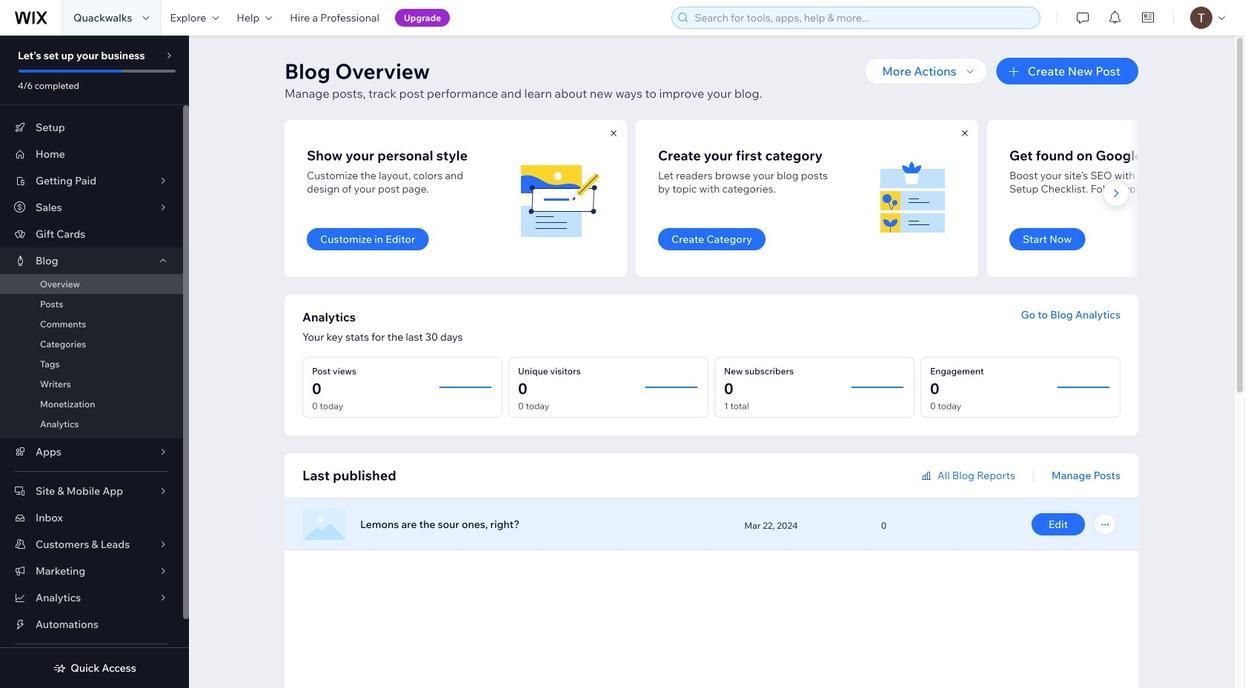 Task type: describe. For each thing, give the bounding box(es) containing it.
sidebar element
[[0, 36, 189, 689]]

blog overview.dealer.customize post page.title image
[[516, 154, 605, 243]]



Task type: locate. For each thing, give the bounding box(es) containing it.
Search for tools, apps, help & more... field
[[690, 7, 1036, 28]]

blog overview.dealer.create category.title image
[[867, 154, 956, 243]]

list
[[285, 120, 1246, 277]]



